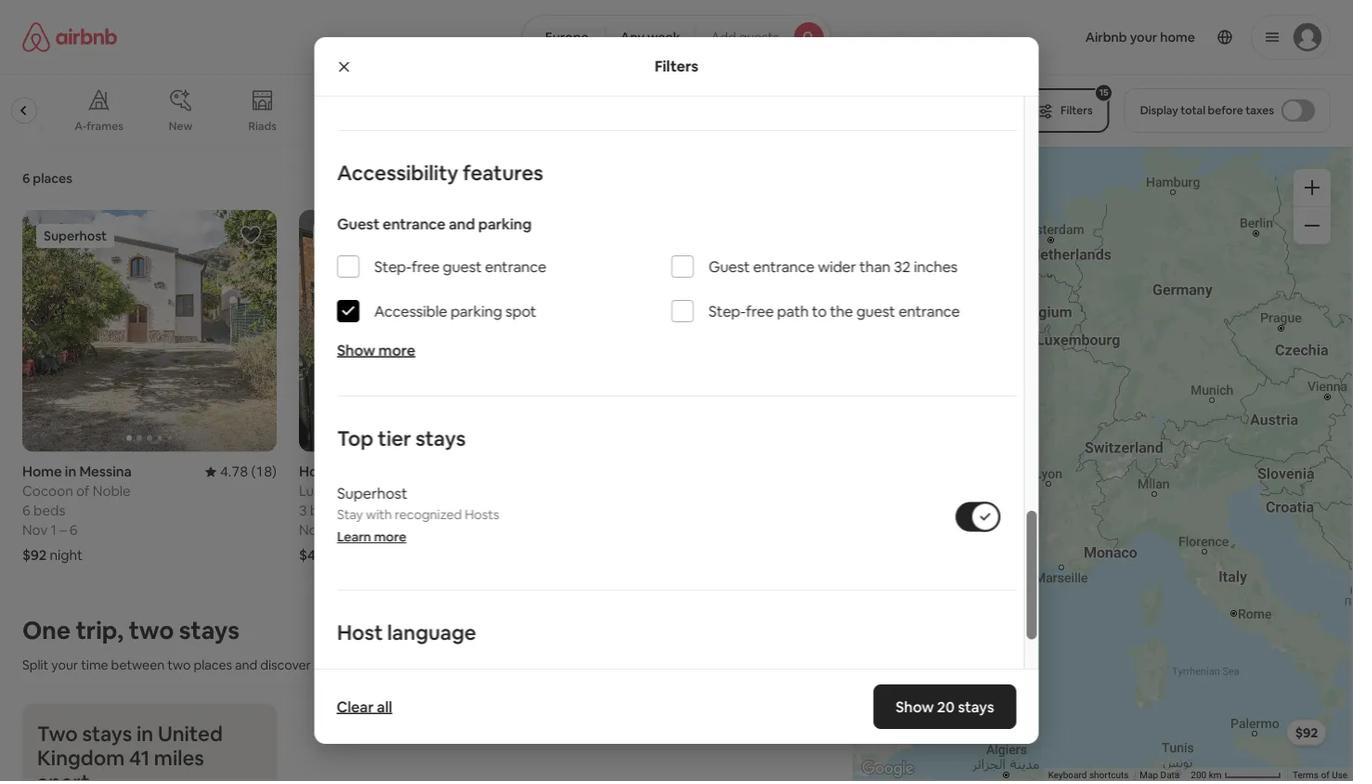 Task type: describe. For each thing, give the bounding box(es) containing it.
keyboard shortcuts
[[1048, 770, 1129, 781]]

night inside home in messina cocoon of noble 6 beds nov 1 – 6 $92 night
[[50, 546, 83, 564]]

frames
[[87, 119, 123, 133]]

display total before taxes
[[1140, 103, 1274, 117]]

15
[[1099, 86, 1109, 98]]

display total before taxes button
[[1124, 88, 1331, 133]]

1 vertical spatial parking
[[450, 301, 502, 320]]

32
[[894, 257, 910, 276]]

to
[[812, 301, 826, 320]]

1
[[51, 521, 56, 539]]

0 vertical spatial places
[[33, 170, 72, 187]]

united
[[158, 721, 223, 747]]

learn more link
[[337, 529, 406, 545]]

show more button
[[337, 340, 415, 359]]

noble
[[93, 482, 131, 500]]

a-
[[75, 119, 87, 133]]

terms of use
[[1293, 770, 1348, 781]]

filters
[[655, 57, 699, 76]]

display
[[1140, 103, 1178, 117]]

the
[[830, 301, 853, 320]]

taxes
[[1246, 103, 1274, 117]]

map data
[[1140, 770, 1180, 781]]

your
[[51, 656, 78, 673]]

add
[[711, 29, 736, 46]]

discover
[[260, 656, 311, 673]]

entrance down add to wishlist: home in riseley, uk icon
[[485, 257, 546, 276]]

europe.
[[364, 656, 409, 673]]

entrance down accessibility
[[382, 214, 445, 233]]

two stays in united kingdom 41 miles apart
[[37, 721, 223, 781]]

clear
[[337, 697, 374, 716]]

show more
[[337, 340, 415, 359]]

of inside home in messina cocoon of noble 6 beds nov 1 – 6 $92 night
[[76, 482, 90, 500]]

home in messina cocoon of noble 6 beds nov 1 – 6 $92 night
[[22, 462, 132, 564]]

host language
[[337, 619, 476, 646]]

stays up split your time between two places and discover more of europe.
[[179, 614, 240, 645]]

200
[[1191, 770, 1207, 781]]

guest entrance wider than 32 inches
[[708, 257, 957, 276]]

free for guest
[[411, 257, 439, 276]]

$92 button
[[1287, 720, 1327, 746]]

casas particulares
[[482, 119, 578, 133]]

24
[[354, 521, 370, 539]]

home for home in messina cocoon of noble 6 beds nov 1 – 6 $92 night
[[22, 462, 62, 480]]

time
[[81, 656, 108, 673]]

language
[[387, 619, 476, 646]]

free for path
[[746, 301, 774, 320]]

show 20 stays
[[896, 697, 994, 716]]

host
[[337, 619, 383, 646]]

nov inside "3 beds nov 19 – 24 $488 night"
[[299, 521, 324, 539]]

casas
[[482, 119, 513, 133]]

europe button
[[522, 15, 606, 59]]

before
[[1208, 103, 1243, 117]]

shepherd's huts
[[608, 119, 692, 133]]

2 horizontal spatial of
[[1321, 770, 1330, 781]]

show for show 20 stays
[[896, 697, 934, 716]]

google image
[[857, 757, 918, 781]]

superhost
[[337, 483, 407, 503]]

filters dialog
[[314, 0, 1039, 781]]

split
[[22, 656, 49, 673]]

add to wishlist: home in messina image
[[240, 224, 262, 246]]

holiday
[[885, 119, 924, 133]]

accessibility features
[[337, 159, 543, 186]]

keyboard
[[1048, 770, 1087, 781]]

map data button
[[1140, 769, 1180, 781]]

group containing casas particulares
[[0, 74, 999, 147]]

home in riseley, uk
[[299, 462, 426, 480]]

cocoon
[[22, 482, 73, 500]]

desert
[[408, 119, 444, 133]]

clear all button
[[327, 688, 402, 725]]

messina
[[79, 462, 132, 480]]

200 km
[[1191, 770, 1224, 781]]

19
[[327, 521, 341, 539]]

add guests button
[[695, 15, 831, 59]]

learn
[[337, 529, 371, 545]]

spot
[[505, 301, 536, 320]]

0 horizontal spatial and
[[235, 656, 258, 673]]

keyboard shortcuts button
[[1048, 769, 1129, 781]]

shortcuts
[[1089, 770, 1129, 781]]

beds inside "3 beds nov 19 – 24 $488 night"
[[310, 501, 342, 519]]

$280 button
[[875, 239, 923, 265]]

3
[[299, 501, 307, 519]]

4.78 out of 5 average rating,  18 reviews image
[[205, 462, 277, 480]]

guest for guest entrance wider than 32 inches
[[708, 257, 750, 276]]

than
[[859, 257, 890, 276]]

more inside superhost stay with recognized hosts learn more
[[374, 529, 406, 545]]

hosts
[[464, 506, 499, 523]]

trip,
[[76, 614, 124, 645]]

1 vertical spatial places
[[194, 656, 232, 673]]

guest entrance and parking
[[337, 214, 531, 233]]

with
[[365, 506, 391, 523]]

terms of use link
[[1293, 770, 1348, 781]]

tier
[[377, 425, 411, 451]]

night inside "3 beds nov 19 – 24 $488 night"
[[335, 546, 368, 564]]

features
[[462, 159, 543, 186]]

1 vertical spatial two
[[167, 656, 191, 673]]

accessible
[[374, 301, 447, 320]]

6 places
[[22, 170, 72, 187]]

step-free guest entrance
[[374, 257, 546, 276]]



Task type: locate. For each thing, give the bounding box(es) containing it.
recognized
[[394, 506, 462, 523]]

1 vertical spatial show
[[896, 697, 934, 716]]

1 horizontal spatial beds
[[310, 501, 342, 519]]

more down the "accessible"
[[378, 340, 415, 359]]

clear all
[[337, 697, 392, 716]]

guests
[[739, 29, 779, 46]]

2 night from the left
[[335, 546, 368, 564]]

top tier stays
[[337, 425, 465, 451]]

1 night from the left
[[50, 546, 83, 564]]

one
[[22, 614, 71, 645]]

0 vertical spatial guest
[[442, 257, 481, 276]]

– right 19 in the bottom left of the page
[[344, 521, 351, 539]]

beds up 19 in the bottom left of the page
[[310, 501, 342, 519]]

home up 'cocoon'
[[22, 462, 62, 480]]

holiday parks
[[885, 119, 956, 133]]

1 horizontal spatial home
[[299, 462, 339, 480]]

kingdom
[[37, 745, 125, 771]]

1 vertical spatial $92
[[1295, 724, 1318, 741]]

free down guest entrance and parking
[[411, 257, 439, 276]]

step- for step-free guest entrance
[[374, 257, 411, 276]]

in for riseley,
[[342, 462, 353, 480]]

0 horizontal spatial show
[[337, 340, 375, 359]]

step-
[[374, 257, 411, 276], [708, 301, 746, 320]]

add to wishlist: home in riseley, uk image
[[516, 224, 539, 246]]

split your time between two places and discover more of europe.
[[22, 656, 409, 673]]

1 horizontal spatial places
[[194, 656, 232, 673]]

free left path
[[746, 301, 774, 320]]

0 vertical spatial two
[[129, 614, 174, 645]]

1 horizontal spatial in
[[137, 721, 153, 747]]

0 vertical spatial 6
[[22, 170, 30, 187]]

in up superhost
[[342, 462, 353, 480]]

parking down features
[[478, 214, 531, 233]]

1 horizontal spatial step-
[[708, 301, 746, 320]]

0 horizontal spatial home
[[22, 462, 62, 480]]

1 horizontal spatial –
[[344, 521, 351, 539]]

home inside home in messina cocoon of noble 6 beds nov 1 – 6 $92 night
[[22, 462, 62, 480]]

home
[[22, 462, 62, 480], [299, 462, 339, 480]]

1 horizontal spatial free
[[746, 301, 774, 320]]

guest right the
[[856, 301, 895, 320]]

and inside filters dialog
[[448, 214, 475, 233]]

0 horizontal spatial guest
[[442, 257, 481, 276]]

data
[[1161, 770, 1180, 781]]

guest for guest entrance and parking
[[337, 214, 379, 233]]

1 horizontal spatial $92
[[1295, 724, 1318, 741]]

$92 inside button
[[1295, 724, 1318, 741]]

1 horizontal spatial show
[[896, 697, 934, 716]]

stays
[[415, 425, 465, 451], [179, 614, 240, 645], [958, 697, 994, 716], [82, 721, 132, 747]]

uk
[[407, 462, 426, 480]]

$92
[[22, 546, 47, 564], [1295, 724, 1318, 741]]

in inside home in messina cocoon of noble 6 beds nov 1 – 6 $92 night
[[65, 462, 76, 480]]

in
[[65, 462, 76, 480], [342, 462, 353, 480], [137, 721, 153, 747]]

use
[[1332, 770, 1348, 781]]

0 horizontal spatial free
[[411, 257, 439, 276]]

a-frames
[[75, 119, 123, 133]]

path
[[777, 301, 808, 320]]

2 – from the left
[[344, 521, 351, 539]]

1 vertical spatial guest
[[856, 301, 895, 320]]

of
[[76, 482, 90, 500], [348, 656, 361, 673], [1321, 770, 1330, 781]]

entrance up path
[[753, 257, 814, 276]]

2 vertical spatial 6
[[70, 521, 78, 539]]

2 nov from the left
[[299, 521, 324, 539]]

0 horizontal spatial step-
[[374, 257, 411, 276]]

1 horizontal spatial guest
[[708, 257, 750, 276]]

entrance down inches
[[898, 301, 960, 320]]

2 home from the left
[[299, 462, 339, 480]]

$92 up terms on the right bottom of page
[[1295, 724, 1318, 741]]

0 horizontal spatial night
[[50, 546, 83, 564]]

0 horizontal spatial nov
[[22, 521, 48, 539]]

of left use on the right of page
[[1321, 770, 1330, 781]]

google map
showing 3 stays. region
[[853, 147, 1353, 781]]

step- for step-free path to the guest entrance
[[708, 301, 746, 320]]

1 home from the left
[[22, 462, 62, 480]]

parks
[[927, 119, 956, 133]]

any week
[[621, 29, 680, 46]]

$92 down 'cocoon'
[[22, 546, 47, 564]]

show for show more
[[337, 340, 375, 359]]

two
[[129, 614, 174, 645], [167, 656, 191, 673]]

41 miles
[[129, 745, 204, 771]]

accessible parking spot
[[374, 301, 536, 320]]

of left europe.
[[348, 656, 361, 673]]

beds inside home in messina cocoon of noble 6 beds nov 1 – 6 $92 night
[[33, 501, 65, 519]]

two up between
[[129, 614, 174, 645]]

europe
[[545, 29, 589, 46]]

home for home in riseley, uk
[[299, 462, 339, 480]]

1 horizontal spatial of
[[348, 656, 361, 673]]

0 horizontal spatial –
[[60, 521, 66, 539]]

any week button
[[605, 15, 696, 59]]

nov left 1
[[22, 521, 48, 539]]

two right between
[[167, 656, 191, 673]]

0 horizontal spatial places
[[33, 170, 72, 187]]

none search field containing europe
[[522, 15, 831, 59]]

terms
[[1293, 770, 1319, 781]]

group
[[0, 74, 999, 147], [22, 210, 277, 452], [299, 210, 553, 452], [576, 210, 830, 452]]

inches
[[914, 257, 957, 276]]

–
[[60, 521, 66, 539], [344, 521, 351, 539]]

0 horizontal spatial guest
[[337, 214, 379, 233]]

1 – from the left
[[60, 521, 66, 539]]

stays right "two" at the left of the page
[[82, 721, 132, 747]]

one trip, two stays
[[22, 614, 240, 645]]

new
[[169, 119, 193, 133]]

all
[[377, 697, 392, 716]]

1 vertical spatial free
[[746, 301, 774, 320]]

0 vertical spatial free
[[411, 257, 439, 276]]

0 vertical spatial show
[[337, 340, 375, 359]]

particulares
[[515, 119, 578, 133]]

night down 1
[[50, 546, 83, 564]]

superhost stay with recognized hosts learn more
[[337, 483, 499, 545]]

beds
[[33, 501, 65, 519], [310, 501, 342, 519]]

step- left path
[[708, 301, 746, 320]]

any
[[621, 29, 645, 46]]

show inside show 20 stays link
[[896, 697, 934, 716]]

more down with
[[374, 529, 406, 545]]

and left discover
[[235, 656, 258, 673]]

– right 1
[[60, 521, 66, 539]]

km
[[1209, 770, 1222, 781]]

0 horizontal spatial beds
[[33, 501, 65, 519]]

zoom in image
[[1305, 180, 1320, 195]]

total
[[1181, 103, 1206, 117]]

200 km button
[[1185, 768, 1287, 781]]

0 vertical spatial parking
[[478, 214, 531, 233]]

1 horizontal spatial guest
[[856, 301, 895, 320]]

guest up accessible parking spot
[[442, 257, 481, 276]]

stays right 20
[[958, 697, 994, 716]]

nov
[[22, 521, 48, 539], [299, 521, 324, 539]]

beds down 'cocoon'
[[33, 501, 65, 519]]

2 beds from the left
[[310, 501, 342, 519]]

1 horizontal spatial night
[[335, 546, 368, 564]]

two
[[37, 721, 78, 747]]

0 vertical spatial step-
[[374, 257, 411, 276]]

1 vertical spatial guest
[[708, 257, 750, 276]]

accessibility
[[337, 159, 458, 186]]

1 vertical spatial of
[[348, 656, 361, 673]]

night down learn at the left
[[335, 546, 368, 564]]

show
[[337, 340, 375, 359], [896, 697, 934, 716]]

2 vertical spatial more
[[314, 656, 345, 673]]

1 vertical spatial step-
[[708, 301, 746, 320]]

1 horizontal spatial nov
[[299, 521, 324, 539]]

1 beds from the left
[[33, 501, 65, 519]]

0 vertical spatial guest
[[337, 214, 379, 233]]

0 horizontal spatial $92
[[22, 546, 47, 564]]

(18)
[[251, 462, 277, 480]]

guest
[[337, 214, 379, 233], [708, 257, 750, 276]]

huts
[[668, 119, 692, 133]]

in inside two stays in united kingdom 41 miles apart
[[137, 721, 153, 747]]

1 vertical spatial 6
[[22, 501, 30, 519]]

top
[[337, 425, 373, 451]]

2 vertical spatial of
[[1321, 770, 1330, 781]]

– inside home in messina cocoon of noble 6 beds nov 1 – 6 $92 night
[[60, 521, 66, 539]]

20
[[937, 697, 955, 716]]

add guests
[[711, 29, 779, 46]]

free
[[411, 257, 439, 276], [746, 301, 774, 320]]

1 vertical spatial and
[[235, 656, 258, 673]]

home up 3
[[299, 462, 339, 480]]

4.78 (18)
[[220, 462, 277, 480]]

None search field
[[522, 15, 831, 59]]

shepherd's
[[608, 119, 666, 133]]

0 horizontal spatial in
[[65, 462, 76, 480]]

in left united on the left bottom of page
[[137, 721, 153, 747]]

wider
[[817, 257, 856, 276]]

1 horizontal spatial and
[[448, 214, 475, 233]]

nov down 3
[[299, 521, 324, 539]]

show left 20
[[896, 697, 934, 716]]

0 vertical spatial of
[[76, 482, 90, 500]]

0 vertical spatial and
[[448, 214, 475, 233]]

0 vertical spatial $92
[[22, 546, 47, 564]]

1 vertical spatial more
[[374, 529, 406, 545]]

$92 inside home in messina cocoon of noble 6 beds nov 1 – 6 $92 night
[[22, 546, 47, 564]]

1 nov from the left
[[22, 521, 48, 539]]

profile element
[[853, 0, 1331, 74]]

parking left spot
[[450, 301, 502, 320]]

$488
[[299, 546, 332, 564]]

step- up the "accessible"
[[374, 257, 411, 276]]

pensions
[[806, 119, 852, 133]]

2 horizontal spatial in
[[342, 462, 353, 480]]

0 vertical spatial more
[[378, 340, 415, 359]]

entrance
[[382, 214, 445, 233], [485, 257, 546, 276], [753, 257, 814, 276], [898, 301, 960, 320]]

$280
[[883, 244, 914, 261]]

stay
[[337, 506, 363, 523]]

riseley,
[[356, 462, 404, 480]]

stays inside two stays in united kingdom 41 miles apart
[[82, 721, 132, 747]]

and up step-free guest entrance
[[448, 214, 475, 233]]

4.78
[[220, 462, 248, 480]]

nov inside home in messina cocoon of noble 6 beds nov 1 – 6 $92 night
[[22, 521, 48, 539]]

6
[[22, 170, 30, 187], [22, 501, 30, 519], [70, 521, 78, 539]]

stays up uk
[[415, 425, 465, 451]]

zoom out image
[[1305, 218, 1320, 233]]

in for messina
[[65, 462, 76, 480]]

– inside "3 beds nov 19 – 24 $488 night"
[[344, 521, 351, 539]]

more down the host
[[314, 656, 345, 673]]

show down the "accessible"
[[337, 340, 375, 359]]

in up 'cocoon'
[[65, 462, 76, 480]]

0 horizontal spatial of
[[76, 482, 90, 500]]

places
[[33, 170, 72, 187], [194, 656, 232, 673]]

apart
[[37, 769, 90, 781]]

of left noble
[[76, 482, 90, 500]]



Task type: vqa. For each thing, say whether or not it's contained in the screenshot.
"NEW"
yes



